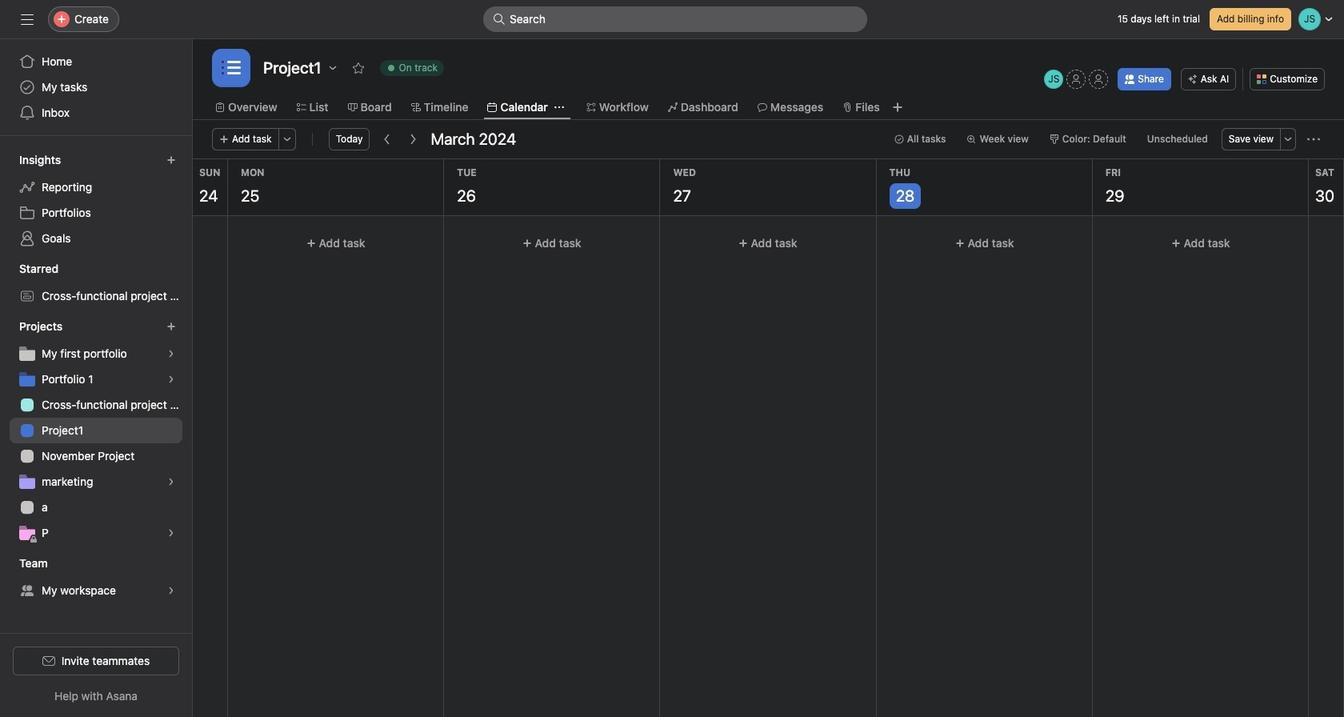 Task type: describe. For each thing, give the bounding box(es) containing it.
more options image
[[1284, 134, 1293, 144]]

teams element
[[0, 549, 192, 607]]

see details, p image
[[166, 528, 176, 538]]

see details, marketing image
[[166, 477, 176, 487]]

add tab image
[[891, 101, 904, 114]]

more actions image
[[282, 134, 292, 144]]

see details, my first portfolio image
[[166, 349, 176, 359]]

list image
[[222, 58, 241, 78]]

global element
[[0, 39, 192, 135]]

prominent image
[[493, 13, 506, 26]]

see details, portfolio 1 image
[[166, 375, 176, 384]]

more actions image
[[1308, 133, 1321, 146]]

add to starred image
[[352, 62, 365, 74]]

tab actions image
[[554, 102, 564, 112]]



Task type: vqa. For each thing, say whether or not it's contained in the screenshot.
Drinks to the left
no



Task type: locate. For each thing, give the bounding box(es) containing it.
list box
[[483, 6, 868, 32]]

next week image
[[407, 133, 420, 146]]

previous week image
[[381, 133, 394, 146]]

starred element
[[0, 255, 192, 312]]

insights element
[[0, 146, 192, 255]]

new project or portfolio image
[[166, 322, 176, 331]]

see details, my workspace image
[[166, 586, 176, 595]]

projects element
[[0, 312, 192, 549]]

new insights image
[[166, 155, 176, 165]]

hide sidebar image
[[21, 13, 34, 26]]

manage project members image
[[1045, 70, 1064, 89]]



